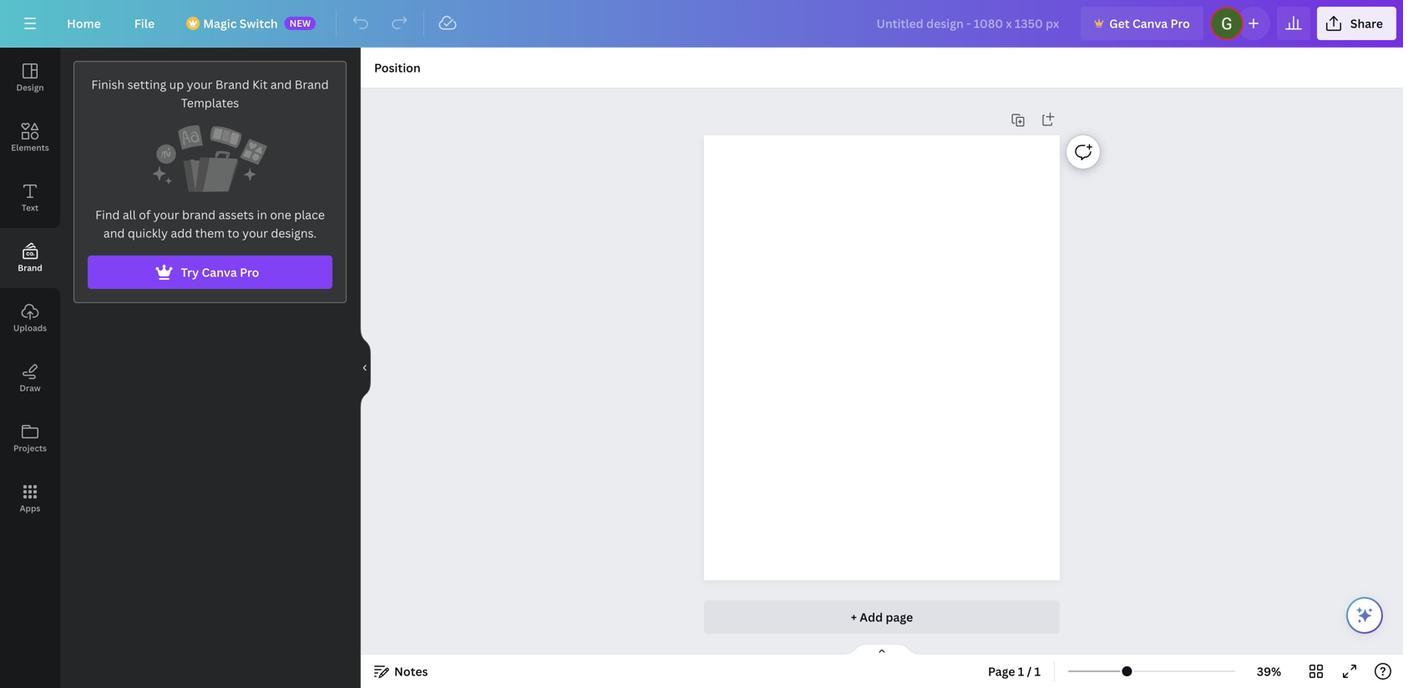 Task type: vqa. For each thing, say whether or not it's contained in the screenshot.
topmost BROWN MINIMALIST LIFESTYLE DAILY VLOG YOUTUBE THUMBNAIL group
no



Task type: describe. For each thing, give the bounding box(es) containing it.
page
[[988, 664, 1015, 679]]

try canva pro button
[[88, 256, 332, 289]]

design
[[16, 82, 44, 93]]

place
[[294, 207, 325, 223]]

2 horizontal spatial brand
[[295, 76, 329, 92]]

get
[[1109, 15, 1130, 31]]

canva for try
[[202, 264, 237, 280]]

setting
[[127, 76, 166, 92]]

text
[[22, 202, 39, 213]]

hide image
[[360, 328, 371, 408]]

draw
[[20, 383, 41, 394]]

apps button
[[0, 469, 60, 529]]

39%
[[1257, 664, 1281, 679]]

canva assistant image
[[1355, 606, 1375, 626]]

1 1 from the left
[[1018, 664, 1024, 679]]

position button
[[367, 54, 427, 81]]

39% button
[[1242, 658, 1296, 685]]

switch
[[240, 15, 278, 31]]

and inside find all of your brand assets in one place and quickly add them to your designs.
[[104, 225, 125, 241]]

quickly
[[128, 225, 168, 241]]

apps
[[20, 503, 40, 514]]

get canva pro button
[[1081, 7, 1203, 40]]

page
[[886, 609, 913, 625]]

elements button
[[0, 108, 60, 168]]

in
[[257, 207, 267, 223]]

2 1 from the left
[[1035, 664, 1041, 679]]

side panel tab list
[[0, 48, 60, 529]]

draw button
[[0, 348, 60, 408]]

share
[[1350, 15, 1383, 31]]

all
[[123, 207, 136, 223]]

+
[[851, 609, 857, 625]]

finish
[[91, 76, 125, 92]]

elements
[[11, 142, 49, 153]]

pro for get canva pro
[[1171, 15, 1190, 31]]

1 horizontal spatial brand
[[215, 76, 249, 92]]

design button
[[0, 48, 60, 108]]

brand
[[182, 207, 216, 223]]

home
[[67, 15, 101, 31]]

try
[[181, 264, 199, 280]]

your for brand
[[153, 207, 179, 223]]

uploads
[[13, 322, 47, 334]]

canva for get
[[1132, 15, 1168, 31]]

finish setting up your brand kit and brand templates
[[91, 76, 329, 111]]



Task type: locate. For each thing, give the bounding box(es) containing it.
canva inside main menu bar
[[1132, 15, 1168, 31]]

0 horizontal spatial canva
[[202, 264, 237, 280]]

position
[[374, 60, 421, 76]]

brand left kit
[[215, 76, 249, 92]]

1 horizontal spatial your
[[187, 76, 213, 92]]

pro for try canva pro
[[240, 264, 259, 280]]

2 horizontal spatial your
[[242, 225, 268, 241]]

file button
[[121, 7, 168, 40]]

brand button
[[0, 228, 60, 288]]

your inside finish setting up your brand kit and brand templates
[[187, 76, 213, 92]]

pro down in on the left
[[240, 264, 259, 280]]

1 vertical spatial pro
[[240, 264, 259, 280]]

1
[[1018, 664, 1024, 679], [1035, 664, 1041, 679]]

assets
[[219, 207, 254, 223]]

0 vertical spatial canva
[[1132, 15, 1168, 31]]

Design title text field
[[863, 7, 1074, 40]]

brand up uploads button
[[18, 262, 42, 274]]

pro
[[1171, 15, 1190, 31], [240, 264, 259, 280]]

1 horizontal spatial canva
[[1132, 15, 1168, 31]]

and inside finish setting up your brand kit and brand templates
[[271, 76, 292, 92]]

1 right '/'
[[1035, 664, 1041, 679]]

and
[[271, 76, 292, 92], [104, 225, 125, 241]]

uploads button
[[0, 288, 60, 348]]

get canva pro
[[1109, 15, 1190, 31]]

your
[[187, 76, 213, 92], [153, 207, 179, 223], [242, 225, 268, 241]]

them
[[195, 225, 225, 241]]

0 vertical spatial your
[[187, 76, 213, 92]]

find
[[95, 207, 120, 223]]

projects
[[13, 443, 47, 454]]

magic switch
[[203, 15, 278, 31]]

designs.
[[271, 225, 317, 241]]

1 vertical spatial your
[[153, 207, 179, 223]]

your up templates
[[187, 76, 213, 92]]

of
[[139, 207, 151, 223]]

and down find
[[104, 225, 125, 241]]

one
[[270, 207, 291, 223]]

1 vertical spatial canva
[[202, 264, 237, 280]]

kit
[[252, 76, 268, 92]]

2 vertical spatial your
[[242, 225, 268, 241]]

notes button
[[367, 658, 435, 685]]

0 vertical spatial and
[[271, 76, 292, 92]]

file
[[134, 15, 155, 31]]

0 vertical spatial pro
[[1171, 15, 1190, 31]]

1 horizontal spatial 1
[[1035, 664, 1041, 679]]

add
[[171, 225, 192, 241]]

brand inside 'button'
[[18, 262, 42, 274]]

1 horizontal spatial pro
[[1171, 15, 1190, 31]]

notes
[[394, 664, 428, 679]]

brand right kit
[[295, 76, 329, 92]]

to
[[228, 225, 239, 241]]

templates
[[181, 95, 239, 111]]

share button
[[1317, 7, 1396, 40]]

0 horizontal spatial and
[[104, 225, 125, 241]]

text button
[[0, 168, 60, 228]]

0 horizontal spatial 1
[[1018, 664, 1024, 679]]

+ add page
[[851, 609, 913, 625]]

try canva pro
[[181, 264, 259, 280]]

1 left '/'
[[1018, 664, 1024, 679]]

1 horizontal spatial and
[[271, 76, 292, 92]]

show pages image
[[842, 643, 922, 656]]

canva
[[1132, 15, 1168, 31], [202, 264, 237, 280]]

your right 'of' on the left top of page
[[153, 207, 179, 223]]

0 horizontal spatial pro
[[240, 264, 259, 280]]

add
[[860, 609, 883, 625]]

canva right get
[[1132, 15, 1168, 31]]

+ add page button
[[704, 601, 1060, 634]]

0 horizontal spatial your
[[153, 207, 179, 223]]

1 vertical spatial and
[[104, 225, 125, 241]]

up
[[169, 76, 184, 92]]

find all of your brand assets in one place and quickly add them to your designs.
[[95, 207, 325, 241]]

canva right try
[[202, 264, 237, 280]]

magic
[[203, 15, 237, 31]]

and right kit
[[271, 76, 292, 92]]

your down in on the left
[[242, 225, 268, 241]]

pro right get
[[1171, 15, 1190, 31]]

projects button
[[0, 408, 60, 469]]

page 1 / 1
[[988, 664, 1041, 679]]

new
[[290, 17, 311, 29]]

your for brand
[[187, 76, 213, 92]]

brand
[[215, 76, 249, 92], [295, 76, 329, 92], [18, 262, 42, 274]]

home link
[[53, 7, 114, 40]]

main menu bar
[[0, 0, 1403, 48]]

pro inside main menu bar
[[1171, 15, 1190, 31]]

/
[[1027, 664, 1032, 679]]

0 horizontal spatial brand
[[18, 262, 42, 274]]



